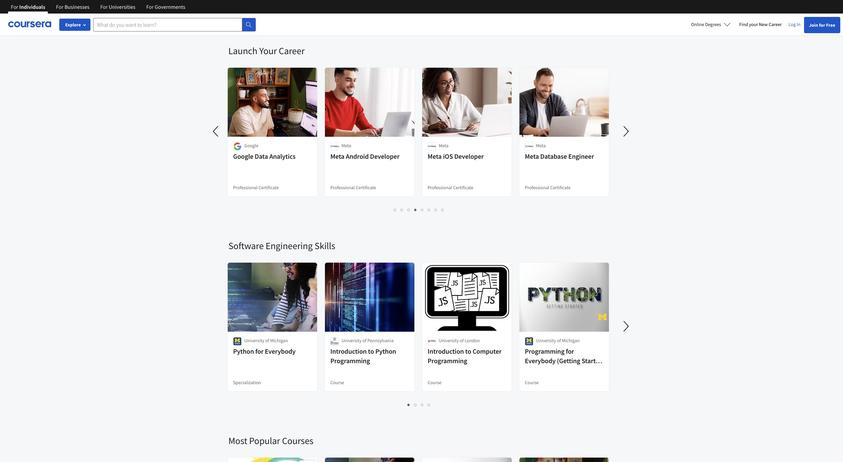 Task type: vqa. For each thing, say whether or not it's contained in the screenshot.


Task type: describe. For each thing, give the bounding box(es) containing it.
computer
[[473, 347, 502, 356]]

engineer
[[569, 152, 594, 161]]

your
[[259, 45, 277, 57]]

coursera image
[[8, 19, 51, 30]]

free
[[826, 22, 836, 28]]

university of pennsylvania image
[[330, 338, 339, 346]]

2 vertical spatial 4 button
[[426, 401, 433, 409]]

most popular courses
[[228, 435, 313, 447]]

most popular courses carousel element
[[225, 415, 843, 463]]

8
[[442, 207, 444, 213]]

log
[[789, 21, 796, 27]]

2 for 2 button associated with 1 button in the launch your career carousel element
[[401, 207, 404, 213]]

meta down meta icon on the top right of the page
[[525, 152, 539, 161]]

python inside introduction to python programming
[[375, 347, 396, 356]]

michigan for python
[[270, 338, 288, 344]]

log in
[[789, 21, 801, 27]]

professional certificate for ios
[[428, 185, 474, 191]]

for for individuals
[[11, 3, 18, 10]]

google for google data analytics
[[233, 152, 254, 161]]

join for free link
[[804, 17, 841, 33]]

course for introduction to python programming
[[330, 380, 344, 386]]

skills
[[315, 240, 335, 252]]

2 button for 1 button in the launch your career carousel element
[[399, 206, 406, 214]]

courses
[[282, 435, 313, 447]]

analytics
[[269, 152, 296, 161]]

previous slide image
[[208, 123, 224, 140]]

list inside break into the gaming industry carousel element
[[228, 11, 610, 19]]

started
[[582, 357, 603, 365]]

4 for list inside break into the gaming industry carousel element's the 5 button
[[425, 12, 427, 18]]

professional for data
[[233, 185, 258, 191]]

2 button for 1 button inside software engineering skills carousel element
[[412, 401, 419, 409]]

professional for database
[[525, 185, 550, 191]]

for for universities
[[100, 3, 108, 10]]

for universities
[[100, 3, 135, 10]]

meta database engineer
[[525, 152, 594, 161]]

university of london
[[439, 338, 480, 344]]

list inside launch your career carousel element
[[228, 206, 610, 214]]

with
[[525, 366, 538, 375]]

of for introduction to python programming
[[363, 338, 367, 344]]

meta image for meta android developer
[[330, 142, 339, 151]]

4 inside software engineering skills carousel element
[[428, 402, 431, 408]]

4 button for the 5 button corresponding to list inside the launch your career carousel element
[[412, 206, 419, 214]]

1 python from the left
[[233, 347, 254, 356]]

google data analytics
[[233, 152, 296, 161]]

online
[[691, 21, 704, 27]]

businesses
[[65, 3, 89, 10]]

8 button
[[439, 206, 446, 214]]

professional certificate for database
[[525, 185, 571, 191]]

3 button for 2 button associated with 1 button in the launch your career carousel element
[[406, 206, 412, 214]]

5 button for list inside the launch your career carousel element
[[419, 206, 426, 214]]

london
[[465, 338, 480, 344]]

google for google
[[244, 143, 258, 149]]

for for join
[[819, 22, 825, 28]]

break into the gaming industry carousel element
[[0, 0, 615, 24]]

university for programming for everybody (getting started with python)
[[536, 338, 556, 344]]

programming for everybody (getting started with python) course by university of michigan, image
[[422, 458, 512, 463]]

1 button for 4 button associated with the 5 button corresponding to list inside the launch your career carousel element
[[392, 206, 399, 214]]

What do you want to learn? text field
[[93, 18, 242, 31]]

meta left android at top left
[[330, 152, 345, 161]]

find
[[740, 21, 748, 27]]

to for computer
[[465, 347, 471, 356]]

of for introduction to computer programming
[[460, 338, 464, 344]]

launch your career carousel element
[[208, 24, 635, 220]]

course for introduction to computer programming
[[428, 380, 442, 386]]

specialization
[[233, 380, 261, 386]]

google image
[[233, 142, 242, 151]]

1 button for 4 button corresponding to list inside break into the gaming industry carousel element's the 5 button
[[402, 11, 409, 19]]

launch your career
[[228, 45, 305, 57]]

software
[[228, 240, 264, 252]]

next slide image inside software engineering skills carousel element
[[618, 319, 635, 335]]

meta right meta icon on the top right of the page
[[536, 143, 546, 149]]

professional for android
[[330, 185, 355, 191]]

introduction for introduction to computer programming
[[428, 347, 464, 356]]

programming for everybody (getting started with python)
[[525, 347, 603, 375]]

certificate for ios
[[453, 185, 474, 191]]

university of pennsylvania
[[342, 338, 394, 344]]

course for programming for everybody (getting started with python)
[[525, 380, 539, 386]]

university of michigan for programming
[[536, 338, 580, 344]]

individuals
[[19, 3, 45, 10]]

for governments
[[146, 3, 185, 10]]

university for introduction to python programming
[[342, 338, 362, 344]]

for for programming
[[566, 347, 574, 356]]

ios
[[443, 152, 453, 161]]

python)
[[539, 366, 562, 375]]

3 for 3 button for 2 button associated with 1 button in the launch your career carousel element
[[408, 207, 410, 213]]

database
[[540, 152, 567, 161]]

for individuals
[[11, 3, 45, 10]]

meta image
[[525, 142, 534, 151]]

3 for 3 button inside break into the gaming industry carousel element
[[418, 12, 420, 18]]

your
[[749, 21, 758, 27]]



Task type: locate. For each thing, give the bounding box(es) containing it.
1 horizontal spatial 5 button
[[429, 11, 436, 19]]

0 vertical spatial google
[[244, 143, 258, 149]]

professional for ios
[[428, 185, 452, 191]]

2 horizontal spatial 3
[[421, 402, 424, 408]]

university of michigan image
[[525, 338, 534, 346]]

university of london image
[[428, 338, 436, 346]]

next slide image inside launch your career carousel element
[[618, 123, 635, 140]]

developer
[[370, 152, 400, 161], [454, 152, 484, 161]]

1 button
[[402, 11, 409, 19], [392, 206, 399, 214], [406, 401, 412, 409]]

developer right ios
[[454, 152, 484, 161]]

python for everybody
[[233, 347, 296, 356]]

2 michigan from the left
[[562, 338, 580, 344]]

2 horizontal spatial course
[[525, 380, 539, 386]]

1 vertical spatial 1 button
[[392, 206, 399, 214]]

0 vertical spatial 3 button
[[416, 11, 423, 19]]

0 vertical spatial 4
[[425, 12, 427, 18]]

2 university of michigan from the left
[[536, 338, 580, 344]]

5 inside launch your career carousel element
[[421, 207, 424, 213]]

2 inside software engineering skills carousel element
[[414, 402, 417, 408]]

2 developer from the left
[[454, 152, 484, 161]]

1 vertical spatial 2 button
[[399, 206, 406, 214]]

to inside introduction to python programming
[[368, 347, 374, 356]]

2 for from the left
[[56, 3, 63, 10]]

everybody inside programming for everybody (getting started with python)
[[525, 357, 556, 365]]

2 horizontal spatial 2
[[414, 402, 417, 408]]

1 vertical spatial 3
[[408, 207, 410, 213]]

3 inside launch your career carousel element
[[408, 207, 410, 213]]

career
[[769, 21, 782, 27], [279, 45, 305, 57]]

1 vertical spatial next slide image
[[618, 319, 635, 335]]

programming for introduction to computer programming
[[428, 357, 467, 365]]

7
[[435, 207, 437, 213]]

explore button
[[59, 19, 91, 31]]

programming for introduction to python programming
[[330, 357, 370, 365]]

professional certificate
[[233, 185, 279, 191], [330, 185, 376, 191], [428, 185, 474, 191], [525, 185, 571, 191]]

certificate down "google data analytics"
[[259, 185, 279, 191]]

to
[[368, 347, 374, 356], [465, 347, 471, 356]]

3 button inside software engineering skills carousel element
[[419, 401, 426, 409]]

4 of from the left
[[557, 338, 561, 344]]

professional
[[233, 185, 258, 191], [330, 185, 355, 191], [428, 185, 452, 191], [525, 185, 550, 191]]

0 vertical spatial career
[[769, 21, 782, 27]]

career right new
[[769, 21, 782, 27]]

for left individuals at left top
[[11, 3, 18, 10]]

find your new career link
[[736, 20, 785, 29]]

introduction inside the introduction to computer programming
[[428, 347, 464, 356]]

programming down "university of pennsylvania" image
[[330, 357, 370, 365]]

1 horizontal spatial 3
[[418, 12, 420, 18]]

university right "university of pennsylvania" image
[[342, 338, 362, 344]]

3 inside software engineering skills carousel element
[[421, 402, 424, 408]]

4
[[425, 12, 427, 18], [414, 207, 417, 213], [428, 402, 431, 408]]

next slide image
[[618, 123, 635, 140], [618, 319, 635, 335]]

launch
[[228, 45, 258, 57]]

developer right android at top left
[[370, 152, 400, 161]]

1 horizontal spatial programming
[[428, 357, 467, 365]]

meta ios developer
[[428, 152, 484, 161]]

2 horizontal spatial 4
[[428, 402, 431, 408]]

to for python
[[368, 347, 374, 356]]

find your new career
[[740, 21, 782, 27]]

1 button inside break into the gaming industry carousel element
[[402, 11, 409, 19]]

google
[[244, 143, 258, 149], [233, 152, 254, 161]]

1 vertical spatial 3 button
[[406, 206, 412, 214]]

2 button
[[409, 11, 416, 19], [399, 206, 406, 214], [412, 401, 419, 409]]

0 horizontal spatial course
[[330, 380, 344, 386]]

meta up android at top left
[[342, 143, 351, 149]]

5 button
[[429, 11, 436, 19], [419, 206, 426, 214]]

meta image for meta ios developer
[[428, 142, 436, 151]]

professional certificate down android at top left
[[330, 185, 376, 191]]

python
[[233, 347, 254, 356], [375, 347, 396, 356]]

explore
[[65, 22, 81, 28]]

pennsylvania
[[368, 338, 394, 344]]

meta left ios
[[428, 152, 442, 161]]

certificate down 'meta ios developer' on the right
[[453, 185, 474, 191]]

for for businesses
[[56, 3, 63, 10]]

3 list from the top
[[228, 401, 610, 409]]

2 horizontal spatial for
[[819, 22, 825, 28]]

1 horizontal spatial introduction
[[428, 347, 464, 356]]

0 horizontal spatial to
[[368, 347, 374, 356]]

university of michigan up programming for everybody (getting started with python)
[[536, 338, 580, 344]]

1 inside launch your career carousel element
[[394, 207, 397, 213]]

university
[[244, 338, 264, 344], [342, 338, 362, 344], [439, 338, 459, 344], [536, 338, 556, 344]]

for left businesses
[[56, 3, 63, 10]]

2 certificate from the left
[[356, 185, 376, 191]]

1 michigan from the left
[[270, 338, 288, 344]]

0 horizontal spatial 3
[[408, 207, 410, 213]]

for up specialization
[[255, 347, 264, 356]]

online degrees
[[691, 21, 721, 27]]

1 button inside software engineering skills carousel element
[[406, 401, 412, 409]]

course
[[330, 380, 344, 386], [428, 380, 442, 386], [525, 380, 539, 386]]

join
[[809, 22, 818, 28]]

2 next slide image from the top
[[618, 319, 635, 335]]

1 horizontal spatial 2
[[411, 12, 414, 18]]

4 button
[[423, 11, 429, 19], [412, 206, 419, 214], [426, 401, 433, 409]]

introduction to python programming
[[330, 347, 396, 365]]

0 horizontal spatial michigan
[[270, 338, 288, 344]]

0 horizontal spatial 5
[[421, 207, 424, 213]]

list
[[228, 11, 610, 19], [228, 206, 610, 214], [228, 401, 610, 409]]

4 certificate from the left
[[550, 185, 571, 191]]

1 vertical spatial 2
[[401, 207, 404, 213]]

google right google image
[[244, 143, 258, 149]]

meta
[[342, 143, 351, 149], [439, 143, 449, 149], [536, 143, 546, 149], [330, 152, 345, 161], [428, 152, 442, 161], [525, 152, 539, 161]]

most
[[228, 435, 247, 447]]

3 button
[[416, 11, 423, 19], [406, 206, 412, 214], [419, 401, 426, 409]]

introduction down "university of pennsylvania" image
[[330, 347, 367, 356]]

professional certificate for android
[[330, 185, 376, 191]]

in
[[797, 21, 801, 27]]

3 button for 2 button for 1 button inside software engineering skills carousel element
[[419, 401, 426, 409]]

2 inside launch your career carousel element
[[401, 207, 404, 213]]

university right university of london image at the right of page
[[439, 338, 459, 344]]

4 university from the left
[[536, 338, 556, 344]]

2 to from the left
[[465, 347, 471, 356]]

1 inside software engineering skills carousel element
[[408, 402, 410, 408]]

2 vertical spatial 4
[[428, 402, 431, 408]]

0 vertical spatial 1
[[404, 12, 407, 18]]

3 for from the left
[[100, 3, 108, 10]]

1 horizontal spatial everybody
[[525, 357, 556, 365]]

introduction for introduction to python programming
[[330, 347, 367, 356]]

0 vertical spatial 3
[[418, 12, 420, 18]]

python for everybody specialization by university of michigan, image
[[325, 458, 415, 463]]

university of michigan for python
[[244, 338, 288, 344]]

google down google image
[[233, 152, 254, 161]]

3 professional from the left
[[428, 185, 452, 191]]

of up introduction to python programming
[[363, 338, 367, 344]]

1 vertical spatial 4
[[414, 207, 417, 213]]

1 horizontal spatial 5
[[431, 12, 434, 18]]

0 horizontal spatial 4
[[414, 207, 417, 213]]

0 horizontal spatial everybody
[[265, 347, 296, 356]]

3 button for 1 button within the break into the gaming industry carousel element's 2 button
[[416, 11, 423, 19]]

2 button for 1 button within the break into the gaming industry carousel element
[[409, 11, 416, 19]]

2 vertical spatial 3
[[421, 402, 424, 408]]

1 vertical spatial career
[[279, 45, 305, 57]]

google data analytics professional certificate by google, image
[[520, 458, 609, 463]]

for for governments
[[146, 3, 154, 10]]

programming inside the introduction to computer programming
[[428, 357, 467, 365]]

android
[[346, 152, 369, 161]]

university for introduction to computer programming
[[439, 338, 459, 344]]

of left london
[[460, 338, 464, 344]]

1
[[404, 12, 407, 18], [394, 207, 397, 213], [408, 402, 410, 408]]

1 certificate from the left
[[259, 185, 279, 191]]

for inside programming for everybody (getting started with python)
[[566, 347, 574, 356]]

6
[[428, 207, 431, 213]]

programming inside introduction to python programming
[[330, 357, 370, 365]]

certificate for data
[[259, 185, 279, 191]]

2 python from the left
[[375, 347, 396, 356]]

1 horizontal spatial developer
[[454, 152, 484, 161]]

4 button for list inside break into the gaming industry carousel element's the 5 button
[[423, 11, 429, 19]]

for
[[819, 22, 825, 28], [255, 347, 264, 356], [566, 347, 574, 356]]

michigan for programming
[[562, 338, 580, 344]]

2 professional certificate from the left
[[330, 185, 376, 191]]

1 of from the left
[[265, 338, 269, 344]]

1 horizontal spatial career
[[769, 21, 782, 27]]

python down university of michigan image at the left of the page
[[233, 347, 254, 356]]

engineering
[[266, 240, 313, 252]]

3 certificate from the left
[[453, 185, 474, 191]]

universities
[[109, 3, 135, 10]]

2 for 1 button within the break into the gaming industry carousel element's 2 button
[[411, 12, 414, 18]]

michigan
[[270, 338, 288, 344], [562, 338, 580, 344]]

1 university from the left
[[244, 338, 264, 344]]

3 course from the left
[[525, 380, 539, 386]]

4 inside launch your career carousel element
[[414, 207, 417, 213]]

1 inside break into the gaming industry carousel element
[[404, 12, 407, 18]]

meta android developer
[[330, 152, 400, 161]]

5 button for list inside break into the gaming industry carousel element
[[429, 11, 436, 19]]

developer for meta ios developer
[[454, 152, 484, 161]]

0 horizontal spatial 1
[[394, 207, 397, 213]]

of
[[265, 338, 269, 344], [363, 338, 367, 344], [460, 338, 464, 344], [557, 338, 561, 344]]

2
[[411, 12, 414, 18], [401, 207, 404, 213], [414, 402, 417, 408]]

1 vertical spatial google
[[233, 152, 254, 161]]

new
[[759, 21, 768, 27]]

2 inside break into the gaming industry carousel element
[[411, 12, 414, 18]]

3 professional certificate from the left
[[428, 185, 474, 191]]

2 vertical spatial 3 button
[[419, 401, 426, 409]]

data
[[255, 152, 268, 161]]

for
[[11, 3, 18, 10], [56, 3, 63, 10], [100, 3, 108, 10], [146, 3, 154, 10]]

6 button
[[426, 206, 433, 214]]

2 for 2 button for 1 button inside software engineering skills carousel element
[[414, 402, 417, 408]]

introduction inside introduction to python programming
[[330, 347, 367, 356]]

2 introduction from the left
[[428, 347, 464, 356]]

to down london
[[465, 347, 471, 356]]

3
[[418, 12, 420, 18], [408, 207, 410, 213], [421, 402, 424, 408]]

career right your
[[279, 45, 305, 57]]

join for free
[[809, 22, 836, 28]]

to down university of pennsylvania
[[368, 347, 374, 356]]

3 university from the left
[[439, 338, 459, 344]]

1 course from the left
[[330, 380, 344, 386]]

1 for 1 button within the break into the gaming industry carousel element
[[404, 12, 407, 18]]

0 vertical spatial 5
[[431, 12, 434, 18]]

certificate down meta android developer
[[356, 185, 376, 191]]

1 list from the top
[[228, 11, 610, 19]]

3 button inside break into the gaming industry carousel element
[[416, 11, 423, 19]]

3 for 3 button within the software engineering skills carousel element
[[421, 402, 424, 408]]

university of michigan up python for everybody
[[244, 338, 288, 344]]

university up python for everybody
[[244, 338, 264, 344]]

1 horizontal spatial course
[[428, 380, 442, 386]]

1 vertical spatial 4 button
[[412, 206, 419, 214]]

1 vertical spatial 5
[[421, 207, 424, 213]]

for right join
[[819, 22, 825, 28]]

0 vertical spatial everybody
[[265, 347, 296, 356]]

popular
[[249, 435, 280, 447]]

None search field
[[93, 18, 256, 31]]

5 for list inside break into the gaming industry carousel element's the 5 button
[[431, 12, 434, 18]]

2 vertical spatial 1 button
[[406, 401, 412, 409]]

1 for from the left
[[11, 3, 18, 10]]

1 for 1 button inside software engineering skills carousel element
[[408, 402, 410, 408]]

2 vertical spatial 1
[[408, 402, 410, 408]]

programming
[[525, 347, 565, 356], [330, 357, 370, 365], [428, 357, 467, 365]]

python down pennsylvania
[[375, 347, 396, 356]]

5
[[431, 12, 434, 18], [421, 207, 424, 213]]

0 vertical spatial 4 button
[[423, 11, 429, 19]]

certificate for database
[[550, 185, 571, 191]]

governments
[[155, 3, 185, 10]]

1 vertical spatial everybody
[[525, 357, 556, 365]]

0 horizontal spatial 5 button
[[419, 206, 426, 214]]

1 horizontal spatial 1
[[404, 12, 407, 18]]

developer for meta android developer
[[370, 152, 400, 161]]

professional certificate down database
[[525, 185, 571, 191]]

for left universities
[[100, 3, 108, 10]]

2 vertical spatial 2
[[414, 402, 417, 408]]

0 horizontal spatial university of michigan
[[244, 338, 288, 344]]

programming inside programming for everybody (getting started with python)
[[525, 347, 565, 356]]

everybody
[[265, 347, 296, 356], [525, 357, 556, 365]]

1 horizontal spatial for
[[566, 347, 574, 356]]

1 horizontal spatial to
[[465, 347, 471, 356]]

online degrees button
[[686, 17, 736, 32]]

1 horizontal spatial university of michigan
[[536, 338, 580, 344]]

3 of from the left
[[460, 338, 464, 344]]

4 for the 5 button corresponding to list inside the launch your career carousel element
[[414, 207, 417, 213]]

2 professional from the left
[[330, 185, 355, 191]]

everybody for programming for everybody (getting started with python)
[[525, 357, 556, 365]]

introduction
[[330, 347, 367, 356], [428, 347, 464, 356]]

of up programming for everybody (getting started with python)
[[557, 338, 561, 344]]

of for programming for everybody (getting started with python)
[[557, 338, 561, 344]]

for left governments
[[146, 3, 154, 10]]

1 horizontal spatial 4
[[425, 12, 427, 18]]

4 professional certificate from the left
[[525, 185, 571, 191]]

degrees
[[705, 21, 721, 27]]

1 developer from the left
[[370, 152, 400, 161]]

meta image up meta android developer
[[330, 142, 339, 151]]

4 for from the left
[[146, 3, 154, 10]]

0 horizontal spatial introduction
[[330, 347, 367, 356]]

0 vertical spatial next slide image
[[618, 123, 635, 140]]

1 meta image from the left
[[330, 142, 339, 151]]

software engineering skills
[[228, 240, 335, 252]]

1 professional from the left
[[233, 185, 258, 191]]

programming down university of michigan icon
[[525, 347, 565, 356]]

for businesses
[[56, 3, 89, 10]]

of up python for everybody
[[265, 338, 269, 344]]

banner navigation
[[5, 0, 191, 14]]

1 introduction from the left
[[330, 347, 367, 356]]

for for python
[[255, 347, 264, 356]]

1 horizontal spatial michigan
[[562, 338, 580, 344]]

5 for the 5 button corresponding to list inside the launch your career carousel element
[[421, 207, 424, 213]]

meta image
[[330, 142, 339, 151], [428, 142, 436, 151]]

1 vertical spatial 5 button
[[419, 206, 426, 214]]

4 professional from the left
[[525, 185, 550, 191]]

certificate
[[259, 185, 279, 191], [356, 185, 376, 191], [453, 185, 474, 191], [550, 185, 571, 191]]

2 course from the left
[[428, 380, 442, 386]]

7 button
[[433, 206, 439, 214]]

2 horizontal spatial programming
[[525, 347, 565, 356]]

1 horizontal spatial meta image
[[428, 142, 436, 151]]

certificate for android
[[356, 185, 376, 191]]

0 horizontal spatial python
[[233, 347, 254, 356]]

michigan up python for everybody
[[270, 338, 288, 344]]

0 vertical spatial list
[[228, 11, 610, 19]]

4 inside break into the gaming industry carousel element
[[425, 12, 427, 18]]

1 button for the bottom 4 button
[[406, 401, 412, 409]]

introduction down university of london image at the right of page
[[428, 347, 464, 356]]

university for python for everybody
[[244, 338, 264, 344]]

software engineering skills carousel element
[[225, 220, 843, 415]]

0 vertical spatial 5 button
[[429, 11, 436, 19]]

0 horizontal spatial for
[[255, 347, 264, 356]]

1 professional certificate from the left
[[233, 185, 279, 191]]

michigan up '(getting'
[[562, 338, 580, 344]]

for up '(getting'
[[566, 347, 574, 356]]

2 university from the left
[[342, 338, 362, 344]]

0 vertical spatial 2 button
[[409, 11, 416, 19]]

1 university of michigan from the left
[[244, 338, 288, 344]]

1 vertical spatial 1
[[394, 207, 397, 213]]

3 inside break into the gaming industry carousel element
[[418, 12, 420, 18]]

0 horizontal spatial 2
[[401, 207, 404, 213]]

programming down university of london
[[428, 357, 467, 365]]

0 horizontal spatial developer
[[370, 152, 400, 161]]

everybody for python for everybody
[[265, 347, 296, 356]]

2 vertical spatial 2 button
[[412, 401, 419, 409]]

(getting
[[557, 357, 581, 365]]

certificate down meta database engineer
[[550, 185, 571, 191]]

1 next slide image from the top
[[618, 123, 635, 140]]

2 list from the top
[[228, 206, 610, 214]]

2 vertical spatial list
[[228, 401, 610, 409]]

2 meta image from the left
[[428, 142, 436, 151]]

of for python for everybody
[[265, 338, 269, 344]]

introduction to computer programming
[[428, 347, 502, 365]]

1 to from the left
[[368, 347, 374, 356]]

0 vertical spatial 1 button
[[402, 11, 409, 19]]

5 inside break into the gaming industry carousel element
[[431, 12, 434, 18]]

1 horizontal spatial python
[[375, 347, 396, 356]]

professional certificate down data
[[233, 185, 279, 191]]

0 horizontal spatial career
[[279, 45, 305, 57]]

university of michigan
[[244, 338, 288, 344], [536, 338, 580, 344]]

1 for 1 button in the launch your career carousel element
[[394, 207, 397, 213]]

university of michigan image
[[233, 338, 242, 346]]

meta up ios
[[439, 143, 449, 149]]

2 of from the left
[[363, 338, 367, 344]]

log in link
[[785, 20, 804, 28]]

1 vertical spatial list
[[228, 206, 610, 214]]

0 vertical spatial 2
[[411, 12, 414, 18]]

to inside the introduction to computer programming
[[465, 347, 471, 356]]

university right university of michigan icon
[[536, 338, 556, 344]]

list inside software engineering skills carousel element
[[228, 401, 610, 409]]

2 horizontal spatial 1
[[408, 402, 410, 408]]

0 horizontal spatial meta image
[[330, 142, 339, 151]]

1 button inside launch your career carousel element
[[392, 206, 399, 214]]

professional certificate up 8 on the right
[[428, 185, 474, 191]]

meta image up 'meta ios developer' on the right
[[428, 142, 436, 151]]

professional certificate for data
[[233, 185, 279, 191]]

0 horizontal spatial programming
[[330, 357, 370, 365]]



